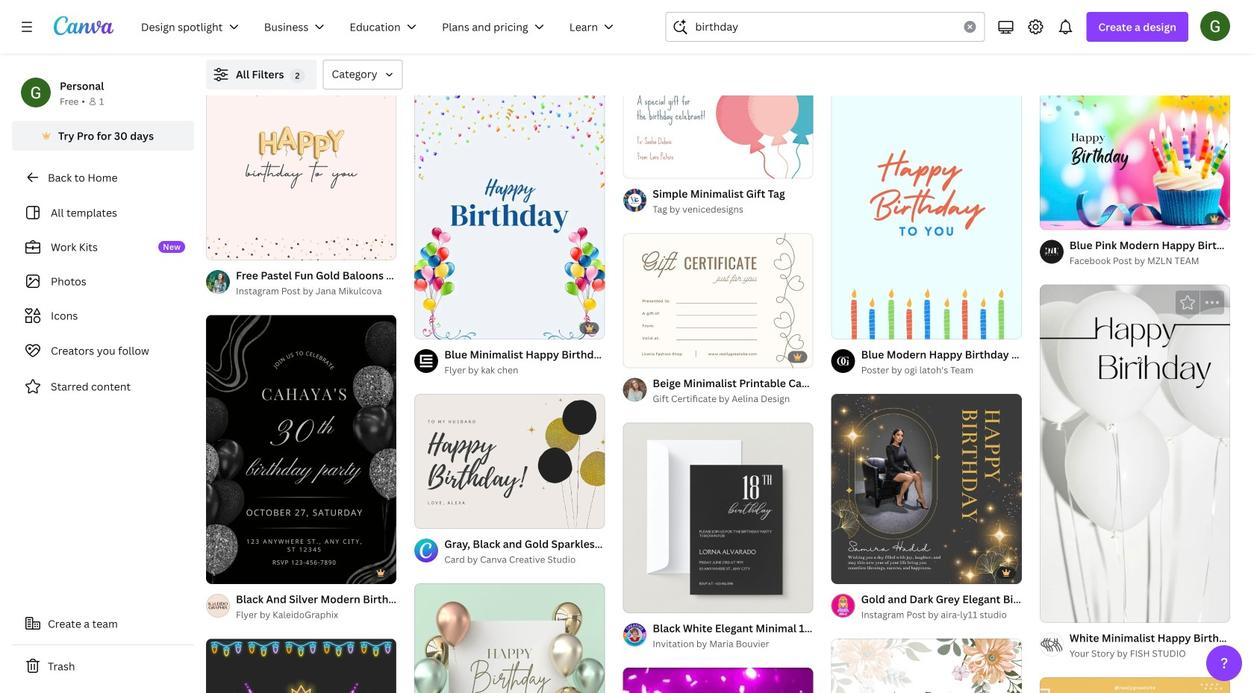 Task type: describe. For each thing, give the bounding box(es) containing it.
white minimalist happy birthday instagram story image
[[1040, 285, 1230, 623]]

green and white happy birthday instagram post image
[[414, 584, 605, 693]]

free pastel fun gold baloons wish post image
[[206, 70, 397, 261]]

gary orlando image
[[1200, 11, 1230, 41]]

gold and dark grey elegant birthday instagram post image
[[831, 394, 1022, 585]]

yellow and white minimalist happy birthday instagram post image
[[1040, 678, 1230, 693]]

black white elegant minimal 18th birthday party invitation image
[[623, 423, 813, 613]]

happy birthday postcard flower floral greeting card beige orange green template image
[[831, 639, 1022, 693]]

beige minimalist printable card voucher gift certificate image
[[623, 233, 813, 368]]

2 filter options selected element
[[290, 68, 305, 83]]

blue pink modern happy birthday (facebook post) image
[[1040, 70, 1230, 230]]

black and silver modern birthday flyer image
[[206, 315, 397, 585]]



Task type: vqa. For each thing, say whether or not it's contained in the screenshot.
Change all
no



Task type: locate. For each thing, give the bounding box(es) containing it.
None search field
[[665, 12, 985, 42]]

blue modern happy birthday (poster) image
[[831, 70, 1022, 340]]

neon modern happy birthday  (poster) image
[[206, 639, 397, 693]]

blue minimalist happy birthday (flyer) image
[[414, 70, 605, 340]]

gray, black and gold sparkles balloons husband birthday card image
[[414, 394, 605, 529]]

top level navigation element
[[131, 12, 630, 42]]

simple minimalist gift tag image
[[623, 70, 813, 179]]

Search search field
[[695, 13, 955, 41]]



